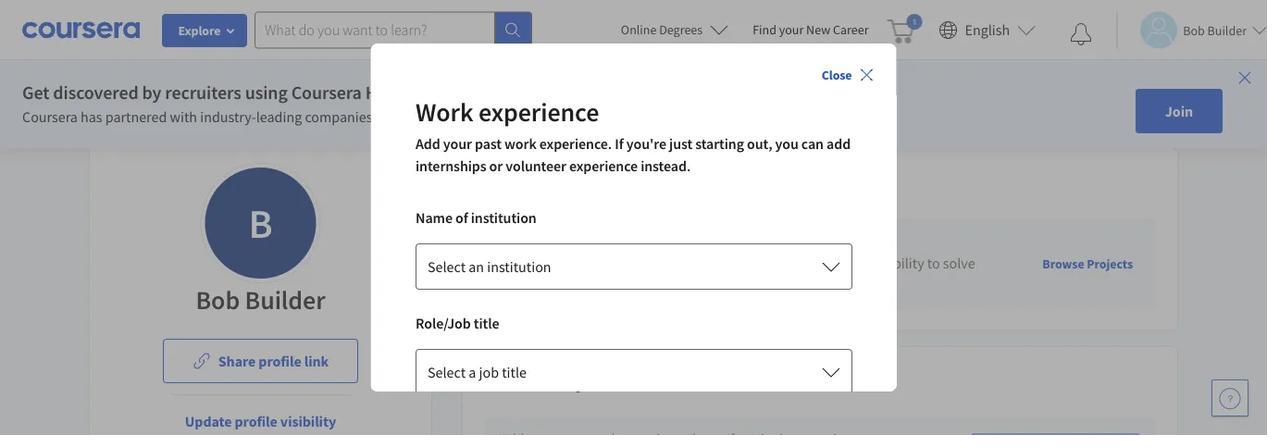 Task type: describe. For each thing, give the bounding box(es) containing it.
just
[[669, 134, 692, 153]]

profile for update
[[235, 412, 277, 430]]

work experience add your past work experience. if you're just starting out, you can add internships or volunteer experience instead.
[[415, 96, 850, 175]]

out,
[[747, 134, 772, 153]]

share profile link button
[[163, 339, 358, 383]]

using
[[245, 81, 288, 104]]

close button
[[814, 58, 882, 92]]

name
[[415, 208, 452, 227]]

volunteer
[[505, 156, 566, 175]]

industry-
[[200, 107, 256, 126]]

demonstrate
[[627, 254, 706, 273]]

profile for share
[[259, 352, 301, 370]]

1 vertical spatial coursera
[[22, 107, 78, 126]]

companies
[[305, 107, 372, 126]]

solutions
[[417, 81, 492, 104]]

looking
[[375, 107, 422, 126]]

close
[[822, 67, 852, 83]]

showcase
[[500, 232, 564, 251]]

personal details
[[198, 124, 323, 147]]

b button
[[200, 163, 321, 283]]

title inside button
[[501, 363, 526, 381]]

show notifications image
[[1070, 23, 1093, 45]]

Select an institution button
[[415, 243, 852, 290]]

world
[[528, 277, 564, 295]]

an
[[468, 257, 484, 276]]

link
[[304, 352, 329, 370]]

institution for select an institution
[[487, 257, 551, 276]]

select for select an institution
[[427, 257, 465, 276]]

find your new career
[[753, 21, 869, 38]]

bob
[[196, 284, 240, 316]]

0 vertical spatial projects
[[832, 232, 885, 251]]

visibility
[[280, 412, 336, 430]]

you
[[775, 134, 798, 153]]

experience
[[462, 100, 583, 132]]

help center image
[[1219, 387, 1241, 409]]

browse projects
[[1043, 255, 1133, 272]]

0 horizontal spatial projects
[[527, 254, 577, 273]]

relevant
[[776, 232, 830, 251]]

past
[[474, 134, 501, 153]]

and
[[859, 254, 883, 273]]

or
[[489, 156, 502, 175]]

join button
[[1136, 89, 1223, 133]]

english button
[[932, 0, 1043, 60]]

ability
[[886, 254, 924, 273]]

instead.
[[640, 156, 690, 175]]

work
[[504, 134, 536, 153]]

discovered
[[53, 81, 139, 104]]

recruiters inside get discovered by recruiters using coursera hiring solutions coursera has partnered with industry-leading companies looking to fill open entry-level positions.
[[165, 81, 241, 104]]

edit image
[[403, 114, 417, 129]]

update profile visibility button
[[170, 399, 351, 435]]

update profile visibility
[[185, 412, 336, 430]]

to left solve
[[927, 254, 940, 273]]

role/job
[[415, 314, 470, 332]]

technical
[[740, 254, 796, 273]]

0 vertical spatial experience
[[478, 96, 599, 128]]

details
[[270, 124, 323, 147]]

shopping cart: 1 item image
[[887, 14, 922, 44]]

work for experience
[[415, 96, 473, 128]]

fill
[[441, 107, 456, 126]]

partnered
[[105, 107, 167, 126]]

get
[[22, 81, 49, 104]]

name of institution
[[415, 208, 536, 227]]



Task type: locate. For each thing, give the bounding box(es) containing it.
expertise
[[799, 254, 856, 273]]

level
[[531, 107, 560, 126]]

find your new career link
[[743, 19, 878, 42]]

1 vertical spatial with
[[718, 232, 747, 251]]

1 horizontal spatial projects
[[832, 232, 885, 251]]

work
[[415, 96, 473, 128], [485, 370, 526, 394]]

open
[[459, 107, 491, 126]]

select left a
[[427, 363, 465, 381]]

internships
[[415, 156, 486, 175]]

0 vertical spatial recruiters
[[165, 81, 241, 104]]

showcase your skills to recruiters with job-relevant projects add projects here to demonstrate your technical expertise and ability to solve real-world problems.
[[500, 232, 975, 295]]

role/job title
[[415, 314, 499, 332]]

select an institution
[[427, 257, 551, 276]]

leading
[[256, 107, 302, 126]]

add inside the showcase your skills to recruiters with job-relevant projects add projects here to demonstrate your technical expertise and ability to solve real-world problems.
[[500, 254, 524, 273]]

builder
[[245, 284, 325, 316]]

1 horizontal spatial coursera
[[291, 81, 362, 104]]

projects up and
[[832, 232, 885, 251]]

your up internships
[[443, 134, 472, 153]]

positions.
[[563, 107, 624, 126]]

0 horizontal spatial with
[[170, 107, 197, 126]]

0 horizontal spatial coursera
[[22, 107, 78, 126]]

1 horizontal spatial work
[[485, 370, 526, 394]]

bob builder
[[196, 284, 325, 316]]

0 horizontal spatial title
[[473, 314, 499, 332]]

you're
[[626, 134, 666, 153]]

solve
[[943, 254, 975, 273]]

work experience dialog
[[371, 44, 897, 435]]

1 horizontal spatial with
[[718, 232, 747, 251]]

2 select from the top
[[427, 363, 465, 381]]

personal
[[198, 124, 267, 147]]

1 vertical spatial work
[[485, 370, 526, 394]]

0 horizontal spatial projects
[[485, 172, 549, 195]]

add up 'real-'
[[500, 254, 524, 273]]

1 horizontal spatial title
[[501, 363, 526, 381]]

problems.
[[567, 277, 629, 295]]

select for select a job title
[[427, 363, 465, 381]]

0 horizontal spatial work
[[415, 96, 473, 128]]

if
[[614, 134, 623, 153]]

add down 'edit' image
[[415, 134, 440, 153]]

institution inside button
[[487, 257, 551, 276]]

add
[[415, 134, 440, 153], [500, 254, 524, 273]]

institution for name of institution
[[470, 208, 536, 227]]

0 vertical spatial institution
[[470, 208, 536, 227]]

to right skills
[[636, 232, 649, 251]]

work for history
[[485, 370, 526, 394]]

0 vertical spatial select
[[427, 257, 465, 276]]

your inside "link"
[[779, 21, 804, 38]]

b
[[248, 197, 273, 249]]

1 vertical spatial profile
[[235, 412, 277, 430]]

1 vertical spatial projects
[[1087, 255, 1133, 272]]

institution up 'real-'
[[487, 257, 551, 276]]

select inside select a job title button
[[427, 363, 465, 381]]

select a job title
[[427, 363, 526, 381]]

recruiters up demonstrate
[[652, 232, 715, 251]]

coursera image
[[22, 15, 140, 45]]

your
[[779, 21, 804, 38], [443, 134, 472, 153], [567, 232, 597, 251], [709, 254, 737, 273]]

coursera
[[291, 81, 362, 104], [22, 107, 78, 126]]

share profile link
[[218, 352, 329, 370]]

job
[[479, 363, 498, 381]]

projects right browse
[[1087, 255, 1133, 272]]

1 horizontal spatial add
[[500, 254, 524, 273]]

real-
[[500, 277, 528, 295]]

select inside the select an institution button
[[427, 257, 465, 276]]

0 vertical spatial work
[[415, 96, 473, 128]]

update
[[185, 412, 232, 430]]

your left technical
[[709, 254, 737, 273]]

join
[[1165, 102, 1193, 120]]

institution
[[470, 208, 536, 227], [487, 257, 551, 276]]

here
[[580, 254, 608, 273]]

title right job
[[501, 363, 526, 381]]

0 vertical spatial projects
[[485, 172, 549, 195]]

add
[[826, 134, 850, 153]]

your up here
[[567, 232, 597, 251]]

experience
[[478, 96, 599, 128], [569, 156, 637, 175]]

profile left link on the bottom of the page
[[259, 352, 301, 370]]

with
[[170, 107, 197, 126], [718, 232, 747, 251]]

share
[[218, 352, 256, 370]]

1 vertical spatial institution
[[487, 257, 551, 276]]

job-
[[750, 232, 776, 251]]

browse
[[1043, 255, 1085, 272]]

a
[[468, 363, 476, 381]]

select left an
[[427, 257, 465, 276]]

recruiters inside the showcase your skills to recruiters with job-relevant projects add projects here to demonstrate your technical expertise and ability to solve real-world problems.
[[652, 232, 715, 251]]

1 vertical spatial recruiters
[[652, 232, 715, 251]]

projects
[[832, 232, 885, 251], [527, 254, 577, 273]]

Select a job title button
[[415, 349, 852, 395]]

experience down if
[[569, 156, 637, 175]]

add inside "work experience add your past work experience. if you're just starting out, you can add internships or volunteer experience instead."
[[415, 134, 440, 153]]

institution up "showcase"
[[470, 208, 536, 227]]

experience up work
[[478, 96, 599, 128]]

find
[[753, 21, 777, 38]]

has
[[81, 107, 102, 126]]

with left industry-
[[170, 107, 197, 126]]

to inside get discovered by recruiters using coursera hiring solutions coursera has partnered with industry-leading companies looking to fill open entry-level positions.
[[425, 107, 438, 126]]

projects down work
[[485, 172, 549, 195]]

profile
[[259, 352, 301, 370], [235, 412, 277, 430]]

projects
[[485, 172, 549, 195], [1087, 255, 1133, 272]]

1 horizontal spatial projects
[[1087, 255, 1133, 272]]

by
[[142, 81, 161, 104]]

your inside "work experience add your past work experience. if you're just starting out, you can add internships or volunteer experience instead."
[[443, 134, 472, 153]]

get discovered by recruiters using coursera hiring solutions coursera has partnered with industry-leading companies looking to fill open entry-level positions.
[[22, 81, 624, 126]]

with inside the showcase your skills to recruiters with job-relevant projects add projects here to demonstrate your technical expertise and ability to solve real-world problems.
[[718, 232, 747, 251]]

select
[[427, 257, 465, 276], [427, 363, 465, 381]]

to down skills
[[611, 254, 624, 273]]

history
[[530, 370, 585, 394]]

of
[[455, 208, 468, 227]]

your right find
[[779, 21, 804, 38]]

with inside get discovered by recruiters using coursera hiring solutions coursera has partnered with industry-leading companies looking to fill open entry-level positions.
[[170, 107, 197, 126]]

with left job-
[[718, 232, 747, 251]]

1 horizontal spatial recruiters
[[652, 232, 715, 251]]

0 vertical spatial add
[[415, 134, 440, 153]]

career
[[833, 21, 869, 38]]

1 vertical spatial projects
[[527, 254, 577, 273]]

profile right update
[[235, 412, 277, 430]]

1 vertical spatial select
[[427, 363, 465, 381]]

0 horizontal spatial recruiters
[[165, 81, 241, 104]]

1 vertical spatial add
[[500, 254, 524, 273]]

browse projects button
[[1035, 247, 1140, 280]]

1 vertical spatial experience
[[569, 156, 637, 175]]

experience.
[[539, 134, 612, 153]]

english
[[965, 21, 1010, 39]]

to left fill
[[425, 107, 438, 126]]

0 vertical spatial profile
[[259, 352, 301, 370]]

starting
[[695, 134, 744, 153]]

to
[[425, 107, 438, 126], [636, 232, 649, 251], [611, 254, 624, 273], [927, 254, 940, 273]]

work inside "work experience add your past work experience. if you're just starting out, you can add internships or volunteer experience instead."
[[415, 96, 473, 128]]

projects inside button
[[1087, 255, 1133, 272]]

skills
[[600, 232, 633, 251]]

1 select from the top
[[427, 257, 465, 276]]

recruiters
[[165, 81, 241, 104], [652, 232, 715, 251]]

new
[[806, 21, 831, 38]]

recruiters up industry-
[[165, 81, 241, 104]]

can
[[801, 134, 823, 153]]

coursera up companies
[[291, 81, 362, 104]]

None search field
[[255, 12, 532, 49]]

hiring
[[365, 81, 414, 104]]

work history
[[485, 370, 585, 394]]

0 vertical spatial title
[[473, 314, 499, 332]]

0 vertical spatial coursera
[[291, 81, 362, 104]]

coursera down "get"
[[22, 107, 78, 126]]

1 vertical spatial title
[[501, 363, 526, 381]]

0 vertical spatial with
[[170, 107, 197, 126]]

projects up world
[[527, 254, 577, 273]]

entry-
[[494, 107, 531, 126]]

0 horizontal spatial add
[[415, 134, 440, 153]]

title right role/job
[[473, 314, 499, 332]]



Task type: vqa. For each thing, say whether or not it's contained in the screenshot.
your inside the 'link'
yes



